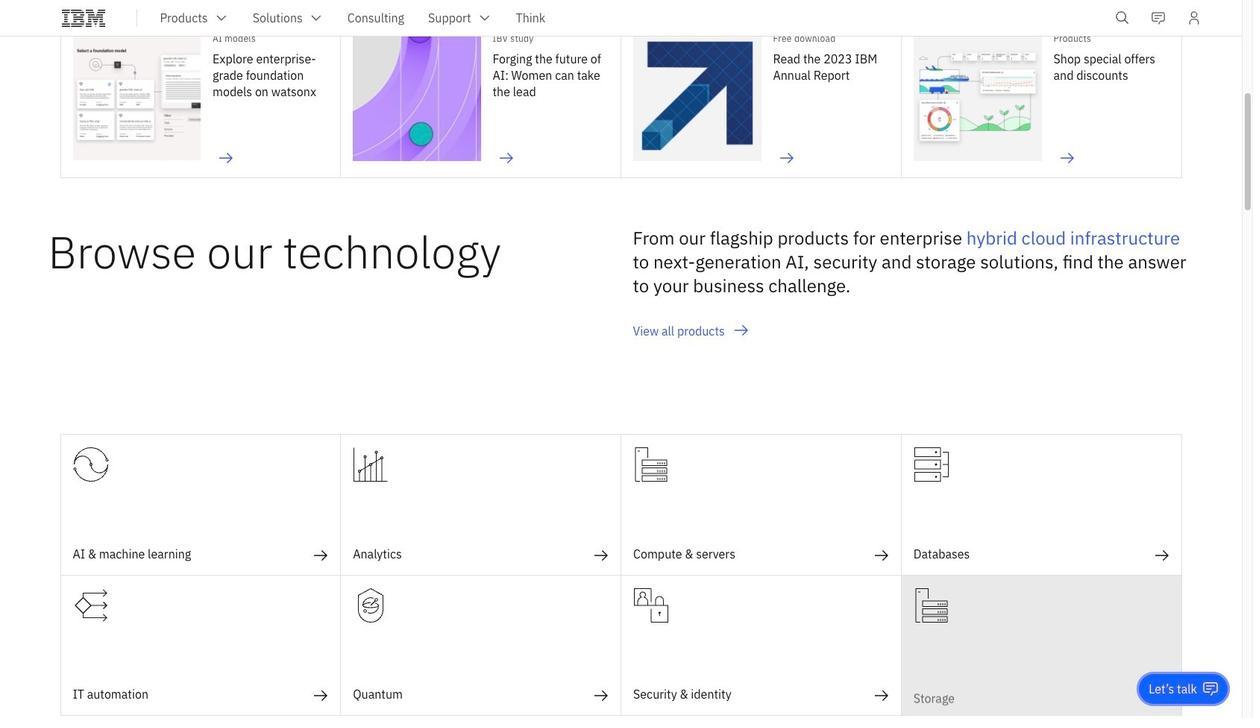 Task type: describe. For each thing, give the bounding box(es) containing it.
let's talk element
[[1149, 681, 1197, 698]]



